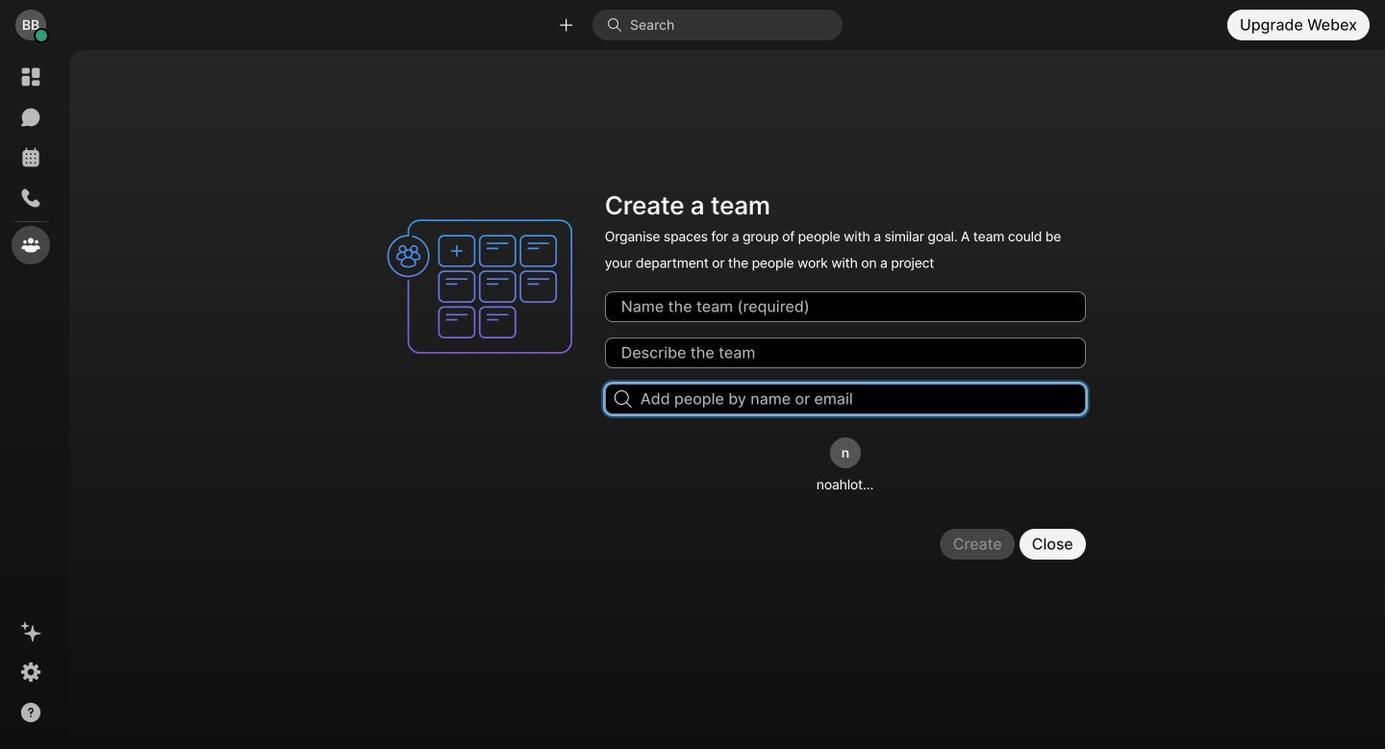 Task type: locate. For each thing, give the bounding box(es) containing it.
navigation
[[0, 50, 62, 749]]

Add people by name or email text field
[[605, 384, 1086, 415]]

search_18 image
[[615, 390, 632, 408]]

create a team image
[[378, 185, 593, 389]]



Task type: describe. For each thing, give the bounding box(es) containing it.
Name the team (required) text field
[[605, 291, 1086, 322]]

webex tab list
[[12, 58, 50, 265]]

Describe the team text field
[[605, 338, 1086, 368]]



Task type: vqa. For each thing, say whether or not it's contained in the screenshot.
group
no



